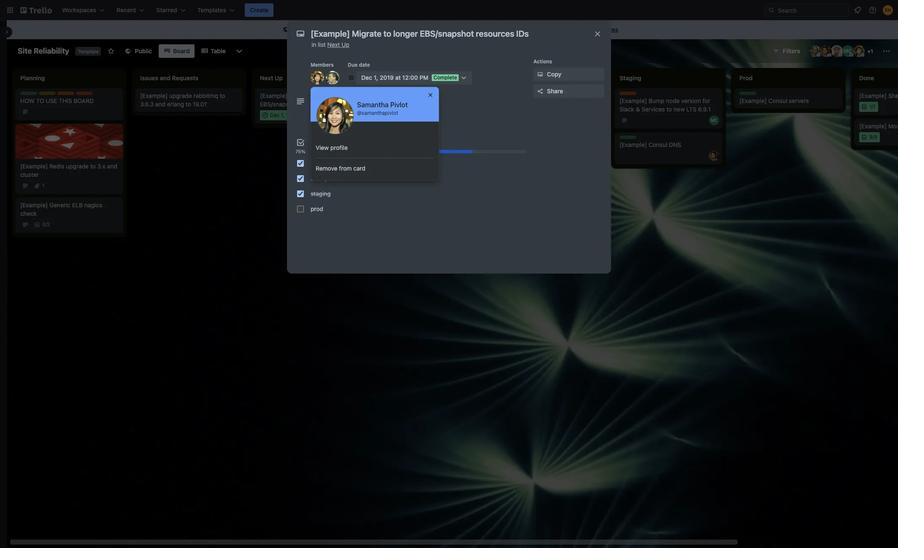 Task type: describe. For each thing, give the bounding box(es) containing it.
primary element
[[0, 0, 899, 20]]

actions
[[534, 58, 553, 65]]

resources
[[300, 101, 327, 108]]

prod inside the [example] snowplow prod run failed 10/23
[[438, 122, 450, 130]]

[example] sha link
[[860, 92, 899, 100]]

view
[[316, 144, 329, 151]]

a
[[311, 26, 314, 33]]

dec for dec 1, 2019
[[270, 112, 280, 118]]

create board from template
[[463, 26, 541, 33]]

staging checkbox
[[297, 190, 304, 197]]

filters button
[[771, 44, 803, 58]]

dev checkbox
[[297, 160, 304, 167]]

[example] for [example] mon
[[860, 122, 887, 130]]

6
[[395, 103, 398, 110]]

+ 1
[[868, 48, 874, 54]]

consul for servers
[[769, 97, 788, 104]]

2 template from the left
[[516, 26, 541, 33]]

0 horizontal spatial andre gorte (andregorte) image
[[709, 151, 720, 161]]

[example] generic elb nagios check link
[[20, 201, 118, 218]]

[example] add config for preview to handle avatars
[[500, 92, 598, 108]]

1, for dec 1, 2019
[[281, 112, 285, 118]]

[example] upgrade rabbitmq to 3.6.3 and erlang to 19.0? link
[[140, 92, 238, 109]]

unshippable!
[[76, 92, 108, 98]]

to right the rabbitmq
[[220, 92, 225, 99]]

share button
[[534, 84, 605, 98]]

1 horizontal spatial tom mikelbach (tommikelbach) image
[[350, 110, 360, 120]]

[example] redis upgrade to 3.x and cluster
[[20, 163, 117, 178]]

websocket
[[409, 92, 438, 99]]

6.9.1
[[699, 106, 711, 113]]

dec 1, 2019
[[270, 112, 298, 118]]

add
[[529, 92, 540, 99]]

[example] bump node version for slack & services to new lts 6.9.1
[[620, 97, 711, 113]]

[example] generic elb nagios check
[[20, 201, 102, 217]]

run
[[452, 122, 461, 130]]

[example] for [example] add config for preview to handle avatars
[[500, 92, 527, 99]]

handle
[[500, 101, 518, 108]]

dns
[[669, 141, 682, 148]]

color: red, title: "unshippable!" element
[[76, 92, 108, 98]]

/ for 2
[[45, 221, 47, 228]]

explore more templates
[[552, 26, 619, 33]]

upgrade inside [example] upgrade rabbitmq to 3.6.3 and erlang to 19.0?
[[169, 92, 192, 99]]

0 / 2
[[42, 221, 50, 228]]

site
[[18, 46, 32, 55]]

to inside [example] bump node version for slack & services to new lts 6.9.1
[[667, 106, 672, 113]]

next
[[328, 41, 340, 48]]

nagios
[[84, 201, 102, 209]]

how
[[20, 97, 35, 104]]

board
[[173, 47, 190, 54]]

search image
[[769, 7, 775, 14]]

copy
[[547, 71, 562, 78]]

[example] consul servers
[[740, 97, 809, 104]]

sm image
[[536, 70, 545, 79]]

prod inside checklist group
[[311, 205, 323, 212]]

1 horizontal spatial from
[[501, 26, 514, 33]]

reliability
[[34, 46, 69, 55]]

internet
[[409, 26, 430, 33]]

0 notifications image
[[853, 5, 863, 15]]

members
[[311, 62, 334, 68]]

servers
[[789, 97, 809, 104]]

[example] consul servers link
[[740, 97, 838, 105]]

staging
[[311, 190, 331, 197]]

generic
[[49, 201, 71, 209]]

public
[[316, 26, 332, 33]]

1 template from the left
[[334, 26, 358, 33]]

2019 for dec 1, 2019 at 12:00 pm
[[380, 74, 394, 81]]

list
[[318, 41, 326, 48]]

[example] for [example] upgrade rabbitmq to 3.6.3 and erlang to 19.0?
[[140, 92, 168, 99]]

description
[[311, 98, 348, 105]]

1 vertical spatial samantha pivlot (samanthapivlot) image
[[338, 110, 348, 120]]

@
[[357, 110, 362, 116]]

board
[[74, 97, 94, 104]]

3.x
[[97, 163, 106, 170]]

ids
[[328, 101, 337, 108]]

for inside [example] add config for preview to handle avatars
[[560, 92, 568, 99]]

check
[[20, 210, 37, 217]]

services
[[642, 106, 665, 113]]

show menu image
[[883, 47, 891, 55]]

due
[[348, 62, 358, 68]]

[example] for [example] consul dns
[[620, 141, 647, 148]]

slack
[[620, 106, 635, 113]]

[example] for [example] redis upgrade to 3.x and cluster
[[20, 163, 48, 170]]

0 horizontal spatial for
[[360, 26, 367, 33]]

ben nelson (bennelson96) image
[[883, 5, 894, 15]]

share
[[547, 87, 563, 95]]

[example] mon
[[860, 122, 899, 130]]

dec 1, 2019 at 12:00 pm
[[361, 74, 429, 81]]

copy.
[[439, 26, 453, 33]]

the
[[398, 26, 407, 33]]

longer
[[319, 92, 336, 99]]

how to use this board
[[20, 97, 94, 104]]

12:00
[[402, 74, 418, 81]]

to
[[36, 97, 44, 104]]

and for 3.6.3
[[155, 101, 166, 108]]

chris temperson (christemperson) image
[[831, 45, 843, 57]]

[example] for [example] generic elb nagios check
[[20, 201, 48, 209]]

at
[[395, 74, 401, 81]]

explore more templates link
[[547, 23, 624, 36]]

prod checkbox
[[297, 206, 304, 212]]

Search field
[[775, 4, 849, 16]]

0 / 6
[[390, 103, 398, 110]]

complete
[[434, 74, 457, 81]]

board
[[483, 26, 500, 33]]

samantha pivlot @ samanthapivlot
[[357, 101, 408, 116]]

create board from template link
[[458, 23, 546, 36]]

75%
[[296, 149, 306, 154]]

2 horizontal spatial tom mikelbach (tommikelbach) image
[[470, 141, 480, 151]]

[example] add config for preview to handle avatars link
[[500, 92, 598, 109]]

snowplow checkbox
[[297, 175, 304, 182]]

2 color: orange, title: "manual deploy steps" element from the left
[[620, 92, 637, 95]]



Task type: vqa. For each thing, say whether or not it's contained in the screenshot.
@clarkrunnerman's not
no



Task type: locate. For each thing, give the bounding box(es) containing it.
1 horizontal spatial marques closter (marquescloster) image
[[842, 45, 854, 57]]

elb
[[72, 201, 83, 209]]

1 horizontal spatial color: green, title: "verified in staging" element
[[620, 136, 637, 139]]

0 horizontal spatial snowplow
[[311, 175, 338, 182]]

for up 6.9.1
[[703, 97, 711, 104]]

prod
[[438, 122, 450, 130], [311, 205, 323, 212]]

2019 left the at
[[380, 74, 394, 81]]

in list next up
[[312, 41, 350, 48]]

use
[[46, 97, 57, 104]]

Mark due date as complete checkbox
[[348, 74, 355, 81]]

0 left 2
[[42, 221, 45, 228]]

color: yellow, title: "ready to merge" element
[[39, 92, 56, 95]]

1 vertical spatial upgrade
[[66, 163, 89, 170]]

[example] mon link
[[860, 122, 899, 130]]

[example] inside [example] generic elb nagios check
[[20, 201, 48, 209]]

0 vertical spatial 1,
[[374, 74, 378, 81]]

color: green, title: "verified in staging" element for [example] consul servers
[[740, 92, 757, 95]]

[example] bump node version for slack & services to new lts 6.9.1 link
[[620, 97, 718, 114]]

&
[[636, 106, 640, 113]]

dec
[[361, 74, 372, 81], [270, 112, 280, 118]]

anyone
[[369, 26, 388, 33]]

ebs/snapshot
[[260, 101, 298, 108]]

1 horizontal spatial andre gorte (andregorte) image
[[820, 45, 832, 57]]

0 vertical spatial consul
[[769, 97, 788, 104]]

node
[[666, 97, 680, 104]]

[example] inside [example] add config for preview to handle avatars
[[500, 92, 527, 99]]

1 vertical spatial tom mikelbach (tommikelbach) image
[[350, 110, 360, 120]]

and inside [example] redis upgrade to 3.x and cluster
[[107, 163, 117, 170]]

snowplow down websocket
[[409, 122, 436, 130]]

create for create board from template
[[463, 26, 482, 33]]

0 horizontal spatial and
[[107, 163, 117, 170]]

is
[[305, 26, 309, 33]]

0 horizontal spatial color: orange, title: "manual deploy steps" element
[[57, 92, 74, 95]]

0 vertical spatial dec
[[361, 74, 372, 81]]

star or unstar board image
[[108, 48, 115, 54]]

[example] inside [example] sha link
[[860, 92, 887, 99]]

template left explore
[[516, 26, 541, 33]]

template
[[334, 26, 358, 33], [516, 26, 541, 33]]

0 horizontal spatial dec
[[270, 112, 280, 118]]

to left 3.x
[[90, 163, 96, 170]]

3
[[324, 112, 327, 118]]

0 vertical spatial prod
[[438, 122, 450, 130]]

board link
[[159, 44, 195, 58]]

1 horizontal spatial color: orange, title: "manual deploy steps" element
[[620, 92, 637, 95]]

to inside [example] redis upgrade to 3.x and cluster
[[90, 163, 96, 170]]

0 vertical spatial amy freiderson (amyfreiderson) image
[[810, 45, 821, 57]]

create inside button
[[250, 6, 269, 14]]

amy freiderson (amyfreiderson) image
[[810, 45, 821, 57], [470, 102, 480, 112]]

due date
[[348, 62, 370, 68]]

1 horizontal spatial dec
[[361, 74, 372, 81]]

10/23
[[380, 131, 395, 138]]

for inside [example] bump node version for slack & services to new lts 6.9.1
[[703, 97, 711, 104]]

/ for 4
[[327, 112, 329, 118]]

1 vertical spatial dec
[[270, 112, 280, 118]]

to left copy.
[[431, 26, 437, 33]]

0 horizontal spatial from
[[339, 165, 352, 172]]

[example]
[[140, 92, 168, 99], [260, 92, 288, 99], [380, 92, 408, 99], [500, 92, 527, 99], [860, 92, 887, 99], [620, 97, 647, 104], [740, 97, 767, 104], [380, 122, 408, 130], [860, 122, 887, 130], [620, 141, 647, 148], [20, 163, 48, 170], [20, 201, 48, 209]]

upgrade inside [example] redis upgrade to 3.x and cluster
[[66, 163, 89, 170]]

0 horizontal spatial create
[[250, 6, 269, 14]]

0 horizontal spatial 1,
[[281, 112, 285, 118]]

color: green, title: "verified in staging" element for [example] consul dns
[[620, 136, 637, 139]]

1 vertical spatial amy freiderson (amyfreiderson) image
[[470, 102, 480, 112]]

and for 3.x
[[107, 163, 117, 170]]

and right 3.6.3
[[155, 101, 166, 108]]

1 vertical spatial 1,
[[281, 112, 285, 118]]

[example] consul dns
[[620, 141, 682, 148]]

[example] upgrade rabbitmq to 3.6.3 and erlang to 19.0?
[[140, 92, 225, 108]]

checklist group
[[294, 156, 527, 217]]

0 horizontal spatial amy freiderson (amyfreiderson) image
[[470, 102, 480, 112]]

samantha pivlot (samanthapivlot) image
[[311, 71, 324, 84], [317, 97, 354, 134], [589, 110, 600, 120]]

1 vertical spatial and
[[107, 163, 117, 170]]

color: green, title: "verified in staging" element up how
[[20, 92, 37, 95]]

[example] for [example] websocket service
[[380, 92, 408, 99]]

dec down date
[[361, 74, 372, 81]]

0 horizontal spatial 9
[[870, 134, 873, 140]]

color: orange, title: "manual deploy steps" element
[[57, 92, 74, 95], [620, 92, 637, 95]]

amy freiderson (amyfreiderson) image left chris temperson (christemperson) image
[[810, 45, 821, 57]]

0 horizontal spatial tom mikelbach (tommikelbach) image
[[326, 71, 340, 84]]

version
[[682, 97, 701, 104]]

for right config
[[560, 92, 568, 99]]

tom mikelbach (tommikelbach) image down failed
[[470, 141, 480, 151]]

0 vertical spatial snowplow
[[409, 122, 436, 130]]

1 vertical spatial snowplow
[[311, 175, 338, 182]]

and right 3.x
[[107, 163, 117, 170]]

table link
[[197, 44, 231, 58]]

in
[[312, 41, 316, 48]]

1 vertical spatial 2019
[[286, 112, 298, 118]]

template up up
[[334, 26, 358, 33]]

1 color: orange, title: "manual deploy steps" element from the left
[[57, 92, 74, 95]]

this
[[292, 26, 303, 33]]

0 vertical spatial samantha pivlot (samanthapivlot) image
[[853, 45, 865, 57]]

2
[[47, 221, 50, 228]]

3.6.3
[[140, 101, 154, 108]]

[example] inside [example] migrate to longer ebs/snapshot resources ids
[[260, 92, 288, 99]]

0 horizontal spatial consul
[[649, 141, 668, 148]]

color: green, title: "verified in staging" element up [example] consul dns
[[620, 136, 637, 139]]

mon
[[889, 122, 899, 130]]

upgrade up erlang
[[169, 92, 192, 99]]

0 for 0 / 2
[[42, 221, 45, 228]]

0 horizontal spatial 0
[[42, 221, 45, 228]]

3 / 4
[[324, 112, 332, 118]]

color: orange, title: "manual deploy steps" element up this
[[57, 92, 74, 95]]

on
[[390, 26, 397, 33]]

migrate
[[289, 92, 310, 99]]

1 horizontal spatial samantha pivlot (samanthapivlot) image
[[853, 45, 865, 57]]

profile
[[331, 144, 348, 151]]

more
[[575, 26, 589, 33]]

to inside [example] add config for preview to handle avatars
[[592, 92, 598, 99]]

1 horizontal spatial 0
[[390, 103, 393, 110]]

[example] inside [example] redis upgrade to 3.x and cluster
[[20, 163, 48, 170]]

open information menu image
[[869, 6, 877, 14]]

[example] for [example] migrate to longer ebs/snapshot resources ids
[[260, 92, 288, 99]]

public
[[135, 47, 152, 54]]

0 vertical spatial upgrade
[[169, 92, 192, 99]]

1,
[[374, 74, 378, 81], [281, 112, 285, 118]]

tom mikelbach (tommikelbach) image down samantha
[[350, 110, 360, 120]]

pm
[[420, 74, 429, 81]]

2019 down [example] migrate to longer ebs/snapshot resources ids
[[286, 112, 298, 118]]

/ for 6
[[393, 103, 395, 110]]

1 vertical spatial create
[[463, 26, 482, 33]]

marques closter (marquescloster) image down 6.9.1
[[709, 115, 720, 125]]

1, for dec 1, 2019 at 12:00 pm
[[374, 74, 378, 81]]

1 horizontal spatial amy freiderson (amyfreiderson) image
[[810, 45, 821, 57]]

table
[[211, 47, 226, 54]]

for
[[360, 26, 367, 33], [560, 92, 568, 99], [703, 97, 711, 104]]

1 9 from the left
[[870, 134, 873, 140]]

card
[[354, 165, 366, 172]]

and inside [example] upgrade rabbitmq to 3.6.3 and erlang to 19.0?
[[155, 101, 166, 108]]

avatars
[[520, 101, 540, 108]]

close image
[[427, 92, 434, 98]]

dec down ebs/snapshot
[[270, 112, 280, 118]]

cluster
[[20, 171, 39, 178]]

2 vertical spatial tom mikelbach (tommikelbach) image
[[470, 141, 480, 151]]

0 vertical spatial marques closter (marquescloster) image
[[842, 45, 854, 57]]

0 vertical spatial and
[[155, 101, 166, 108]]

tom mikelbach (tommikelbach) image down members
[[326, 71, 340, 84]]

0 vertical spatial 2019
[[380, 74, 394, 81]]

9
[[870, 134, 873, 140], [875, 134, 878, 140]]

0 for 0 / 6
[[390, 103, 393, 110]]

[example] inside [example] mon link
[[860, 122, 887, 130]]

for left anyone
[[360, 26, 367, 33]]

1 horizontal spatial 9
[[875, 134, 878, 140]]

[example] for [example] consul servers
[[740, 97, 767, 104]]

1 horizontal spatial upgrade
[[169, 92, 192, 99]]

sha
[[889, 92, 899, 99]]

failed
[[463, 122, 477, 130]]

1 horizontal spatial template
[[516, 26, 541, 33]]

to right preview
[[592, 92, 598, 99]]

preview
[[569, 92, 591, 99]]

1 vertical spatial andre gorte (andregorte) image
[[709, 151, 720, 161]]

view profile
[[316, 144, 348, 151]]

2019 for dec 1, 2019
[[286, 112, 298, 118]]

1 / 1
[[870, 103, 876, 110]]

1 horizontal spatial for
[[560, 92, 568, 99]]

prod left run
[[438, 122, 450, 130]]

1, left the at
[[374, 74, 378, 81]]

0 horizontal spatial color: green, title: "verified in staging" element
[[20, 92, 37, 95]]

template
[[78, 49, 99, 54]]

dec for dec 1, 2019 at 12:00 pm
[[361, 74, 372, 81]]

0 horizontal spatial prod
[[311, 205, 323, 212]]

1 horizontal spatial and
[[155, 101, 166, 108]]

1 horizontal spatial 1,
[[374, 74, 378, 81]]

upgrade right redis
[[66, 163, 89, 170]]

1 horizontal spatial snowplow
[[409, 122, 436, 130]]

color: green, title: "verified in staging" element up [example] consul servers
[[740, 92, 757, 95]]

from left the card
[[339, 165, 352, 172]]

None text field
[[307, 26, 585, 41]]

1 vertical spatial marques closter (marquescloster) image
[[709, 115, 720, 125]]

bump
[[649, 97, 665, 104]]

[example] inside [example] consul servers link
[[740, 97, 767, 104]]

[example] for [example] sha
[[860, 92, 887, 99]]

[example] inside [example] bump node version for slack & services to new lts 6.9.1
[[620, 97, 647, 104]]

to left 19.0?
[[186, 101, 191, 108]]

prod down staging
[[311, 205, 323, 212]]

1 horizontal spatial prod
[[438, 122, 450, 130]]

samantha pivlot (samanthapivlot) image
[[853, 45, 865, 57], [338, 110, 348, 120]]

from right board
[[501, 26, 514, 33]]

remove
[[316, 165, 338, 172]]

1 horizontal spatial consul
[[769, 97, 788, 104]]

and
[[155, 101, 166, 108], [107, 163, 117, 170]]

/ for 1
[[872, 103, 874, 110]]

0 vertical spatial 0
[[390, 103, 393, 110]]

tom mikelbach (tommikelbach) image
[[326, 71, 340, 84], [350, 110, 360, 120], [470, 141, 480, 151]]

1 horizontal spatial create
[[463, 26, 482, 33]]

2 horizontal spatial for
[[703, 97, 711, 104]]

[example] websocket service link
[[380, 92, 478, 100]]

to down the node
[[667, 106, 672, 113]]

0 horizontal spatial marques closter (marquescloster) image
[[709, 115, 720, 125]]

0 vertical spatial from
[[501, 26, 514, 33]]

1 vertical spatial consul
[[649, 141, 668, 148]]

andre gorte (andregorte) image
[[820, 45, 832, 57], [709, 151, 720, 161]]

create for create
[[250, 6, 269, 14]]

erlang
[[167, 101, 184, 108]]

consul for dns
[[649, 141, 668, 148]]

filters
[[783, 47, 801, 54]]

0 horizontal spatial template
[[334, 26, 358, 33]]

up
[[342, 41, 350, 48]]

redis
[[49, 163, 64, 170]]

color: orange, title: "manual deploy steps" element up slack
[[620, 92, 637, 95]]

0 horizontal spatial samantha pivlot (samanthapivlot) image
[[338, 110, 348, 120]]

1 horizontal spatial 2019
[[380, 74, 394, 81]]

create button
[[245, 3, 274, 17]]

1 vertical spatial from
[[339, 165, 352, 172]]

amy freiderson (amyfreiderson) image up failed
[[470, 102, 480, 112]]

Board name text field
[[14, 44, 74, 58]]

[example] websocket service
[[380, 92, 460, 99]]

customize views image
[[235, 47, 244, 55]]

+
[[868, 48, 871, 54]]

2 9 from the left
[[875, 134, 878, 140]]

2 horizontal spatial color: green, title: "verified in staging" element
[[740, 92, 757, 95]]

samantha pivlot (samanthapivlot) image right 4
[[338, 110, 348, 120]]

[example] migrate to longer ebs/snapshot resources ids
[[260, 92, 337, 108]]

0 horizontal spatial 2019
[[286, 112, 298, 118]]

0 vertical spatial tom mikelbach (tommikelbach) image
[[326, 71, 340, 84]]

1 vertical spatial prod
[[311, 205, 323, 212]]

[example] for [example] snowplow prod run failed 10/23
[[380, 122, 408, 130]]

public button
[[120, 44, 157, 58]]

explore
[[552, 26, 573, 33]]

pivlot
[[390, 101, 408, 109]]

samantha
[[357, 101, 389, 109]]

0 vertical spatial create
[[250, 6, 269, 14]]

samantha pivlot (samanthapivlot) image left the +
[[853, 45, 865, 57]]

19.0?
[[193, 101, 207, 108]]

site reliability
[[18, 46, 69, 55]]

[example] inside the [example] snowplow prod run failed 10/23
[[380, 122, 408, 130]]

to up resources
[[312, 92, 317, 99]]

color: green, title: "verified in staging" element
[[20, 92, 37, 95], [740, 92, 757, 95], [620, 136, 637, 139]]

0
[[390, 103, 393, 110], [42, 221, 45, 228]]

[example] inside [example] upgrade rabbitmq to 3.6.3 and erlang to 19.0?
[[140, 92, 168, 99]]

/
[[393, 103, 395, 110], [872, 103, 874, 110], [327, 112, 329, 118], [873, 134, 875, 140], [45, 221, 47, 228]]

snowplow down remove
[[311, 175, 338, 182]]

0 horizontal spatial upgrade
[[66, 163, 89, 170]]

/ for 9
[[873, 134, 875, 140]]

1 vertical spatial 0
[[42, 221, 45, 228]]

snowplow inside checklist group
[[311, 175, 338, 182]]

0 left 6 in the top left of the page
[[390, 103, 393, 110]]

0 vertical spatial andre gorte (andregorte) image
[[820, 45, 832, 57]]

snowplow inside the [example] snowplow prod run failed 10/23
[[409, 122, 436, 130]]

marques closter (marquescloster) image
[[842, 45, 854, 57], [709, 115, 720, 125]]

marques closter (marquescloster) image left the +
[[842, 45, 854, 57]]

consul left dns
[[649, 141, 668, 148]]

dev
[[311, 160, 321, 167]]

copy link
[[534, 68, 605, 81]]

consul left servers
[[769, 97, 788, 104]]

to inside [example] migrate to longer ebs/snapshot resources ids
[[312, 92, 317, 99]]

1, down ebs/snapshot
[[281, 112, 285, 118]]

[example] for [example] bump node version for slack & services to new lts 6.9.1
[[620, 97, 647, 104]]

[example] inside [example] websocket service link
[[380, 92, 408, 99]]

4
[[329, 112, 332, 118]]

9 / 9
[[870, 134, 878, 140]]

sm image
[[282, 26, 290, 34]]

next up link
[[328, 41, 350, 48]]



